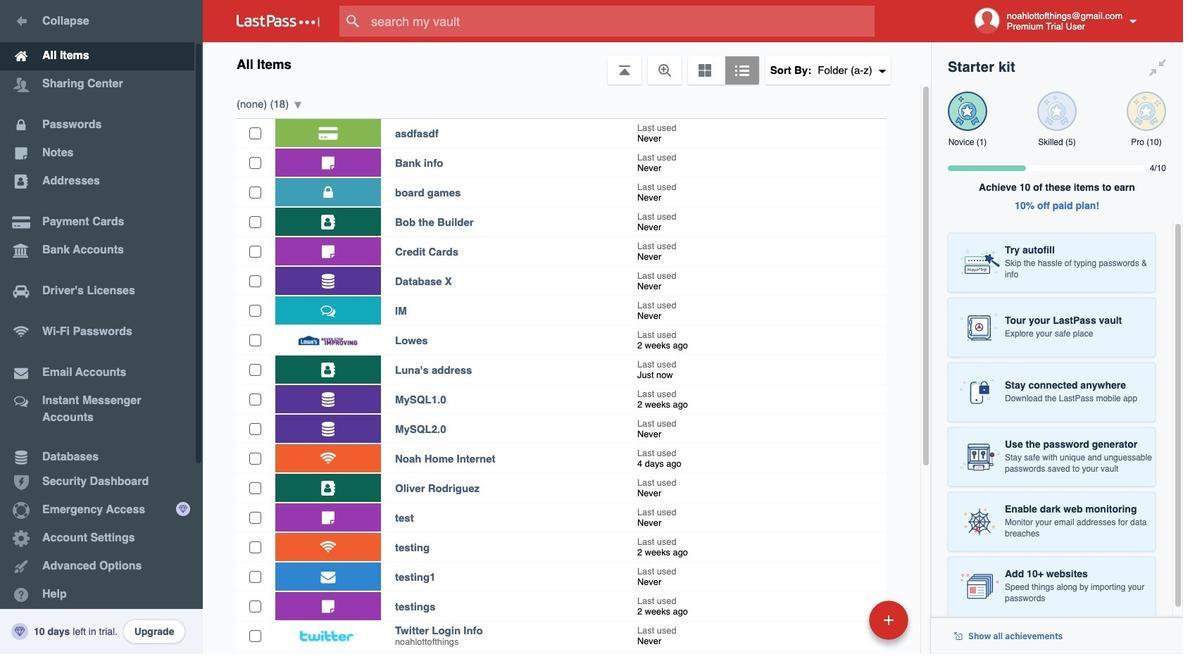 Task type: vqa. For each thing, say whether or not it's contained in the screenshot.
NEW ITEM element
yes



Task type: locate. For each thing, give the bounding box(es) containing it.
Search search field
[[339, 6, 902, 37]]

new item element
[[772, 600, 913, 640]]

search my vault text field
[[339, 6, 902, 37]]

new item navigation
[[772, 597, 917, 654]]



Task type: describe. For each thing, give the bounding box(es) containing it.
main navigation navigation
[[0, 0, 203, 654]]

vault options navigation
[[203, 42, 931, 85]]

lastpass image
[[237, 15, 320, 27]]



